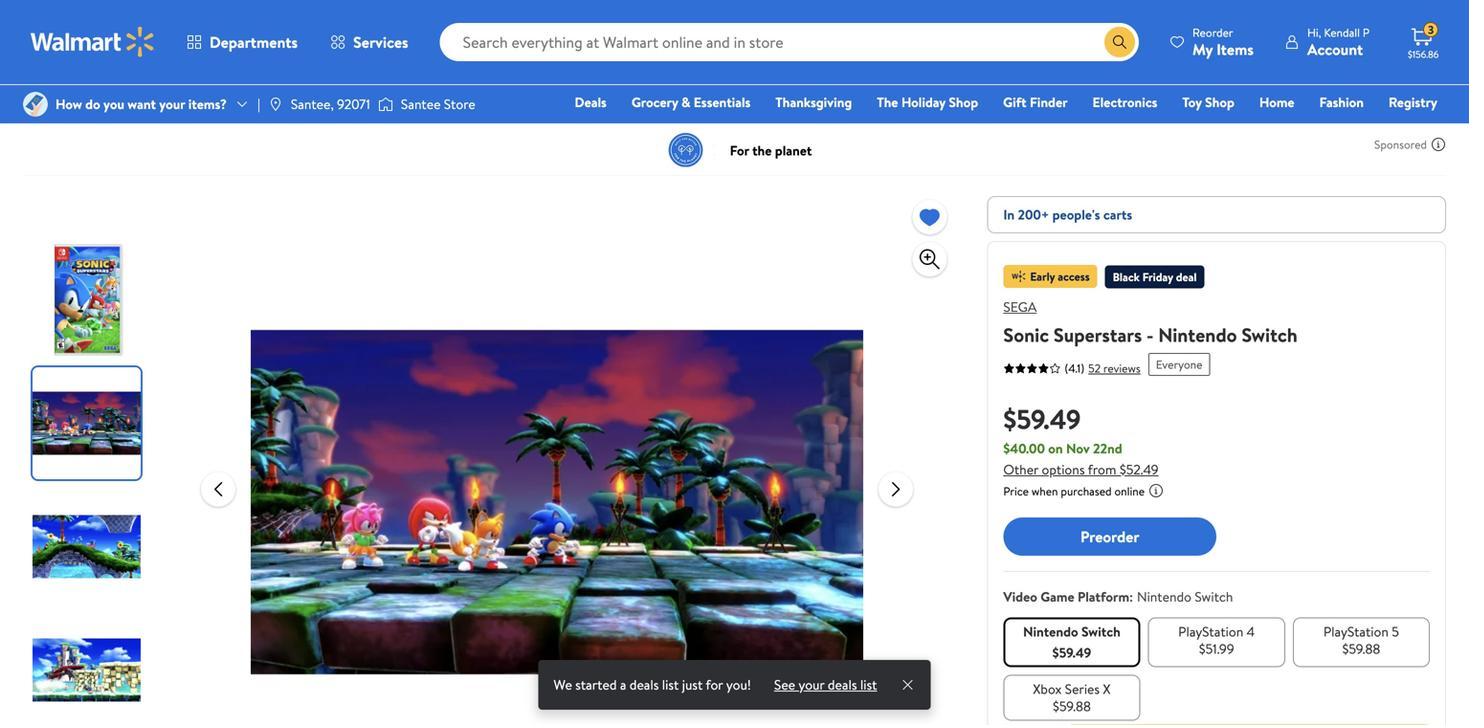 Task type: vqa. For each thing, say whether or not it's contained in the screenshot.
second Shop
yes



Task type: describe. For each thing, give the bounding box(es) containing it.
52 reviews link
[[1085, 360, 1141, 377]]

fashion link
[[1311, 92, 1373, 112]]

$156.86
[[1408, 48, 1439, 61]]

previous media item image
[[207, 478, 230, 501]]

92071
[[337, 95, 370, 113]]

reorder
[[1193, 24, 1234, 41]]

$59.49 $40.00 on nov 22nd other options from $52.49
[[1004, 401, 1159, 479]]

services button
[[314, 19, 425, 65]]

debit
[[1323, 120, 1356, 138]]

video game platform list
[[1000, 614, 1434, 725]]

nintendo switch link
[[195, 81, 291, 100]]

close image
[[900, 678, 916, 693]]

1 shop from the left
[[949, 93, 979, 112]]

list inside button
[[861, 676, 877, 694]]

grocery
[[632, 93, 678, 112]]

2 / from the left
[[182, 81, 187, 100]]

sonic superstars - nintendo switch - image 2 of 9 image
[[33, 368, 145, 480]]

purchased
[[1061, 483, 1112, 500]]

black
[[1113, 269, 1140, 285]]

want
[[128, 95, 156, 113]]

grocery & essentials
[[632, 93, 751, 112]]

registry one debit
[[1291, 93, 1438, 138]]

$59.49 inside nintendo switch $59.49
[[1053, 644, 1092, 662]]

video for video games / nintendo / nintendo switch / nintendo switch games
[[23, 81, 57, 100]]

people's
[[1053, 205, 1100, 224]]

xbox series x $59.88
[[1033, 680, 1111, 716]]

price
[[1004, 483, 1029, 500]]

santee, 92071
[[291, 95, 370, 113]]

hi, kendall p account
[[1308, 24, 1370, 60]]

see
[[774, 676, 796, 694]]

sega
[[1004, 298, 1037, 316]]

2 shop from the left
[[1205, 93, 1235, 112]]

deals inside button
[[828, 676, 857, 694]]

platform
[[1078, 588, 1130, 606]]

walmart+
[[1381, 120, 1438, 138]]

game
[[1041, 588, 1075, 606]]

5
[[1392, 623, 1400, 641]]

gift
[[1003, 93, 1027, 112]]

you!
[[726, 676, 751, 695]]

one
[[1291, 120, 1320, 138]]

access
[[1058, 269, 1090, 285]]

price when purchased online
[[1004, 483, 1145, 500]]

everyone
[[1156, 357, 1203, 373]]

video games link
[[23, 81, 100, 100]]

x
[[1103, 680, 1111, 699]]

$40.00
[[1004, 439, 1045, 458]]

electronics
[[1093, 93, 1158, 112]]

$59.49 inside $59.49 $40.00 on nov 22nd other options from $52.49
[[1004, 401, 1081, 438]]

walmart+ link
[[1372, 119, 1447, 139]]

series
[[1065, 680, 1100, 699]]

grocery & essentials link
[[623, 92, 759, 112]]

(4.1)
[[1065, 360, 1085, 377]]

reorder my items
[[1193, 24, 1254, 60]]

3 / from the left
[[299, 81, 304, 100]]

nintendo left |
[[195, 81, 250, 100]]

 image for santee, 92071
[[268, 97, 283, 112]]

deals
[[575, 93, 607, 112]]

electronics link
[[1084, 92, 1166, 112]]

walmart image
[[31, 27, 155, 57]]

the holiday shop link
[[869, 92, 987, 112]]

in 200+ people's carts
[[1004, 205, 1133, 224]]

items
[[1217, 39, 1254, 60]]

thanksgiving
[[776, 93, 852, 112]]

registry
[[1389, 93, 1438, 112]]

just
[[682, 676, 703, 695]]

1 games from the left
[[60, 81, 100, 100]]

1 / from the left
[[107, 81, 112, 100]]

finder
[[1030, 93, 1068, 112]]

gift finder
[[1003, 93, 1068, 112]]

how do you want your items?
[[56, 95, 227, 113]]

switch inside sega sonic superstars - nintendo switch
[[1242, 322, 1298, 348]]

toy
[[1183, 93, 1202, 112]]

holiday
[[902, 93, 946, 112]]

see your deals list button
[[767, 661, 885, 710]]

options
[[1042, 460, 1085, 479]]

when
[[1032, 483, 1058, 500]]

a
[[620, 676, 627, 695]]

ad disclaimer and feedback for skylinedisplayad image
[[1431, 137, 1447, 152]]

toy shop link
[[1174, 92, 1243, 112]]

legal information image
[[1149, 483, 1164, 499]]

nintendo inside sega sonic superstars - nintendo switch
[[1159, 322, 1237, 348]]

one debit link
[[1283, 119, 1365, 139]]

home
[[1260, 93, 1295, 112]]

deals link
[[566, 92, 615, 112]]

departments button
[[170, 19, 314, 65]]

playstation for $51.99
[[1179, 623, 1244, 641]]

superstars
[[1054, 322, 1142, 348]]

|
[[258, 95, 260, 113]]

$59.88 inside playstation 5 $59.88
[[1343, 640, 1381, 659]]

account
[[1308, 39, 1363, 60]]

deal
[[1176, 269, 1197, 285]]

200+
[[1018, 205, 1049, 224]]

services
[[353, 32, 408, 53]]



Task type: locate. For each thing, give the bounding box(es) containing it.
0 horizontal spatial deals
[[630, 676, 659, 695]]

shop right holiday
[[949, 93, 979, 112]]

early
[[1030, 269, 1055, 285]]

for
[[706, 676, 723, 695]]

how
[[56, 95, 82, 113]]

santee store
[[401, 95, 476, 113]]

1 horizontal spatial games
[[411, 81, 451, 100]]

reviews
[[1104, 360, 1141, 377]]

1 horizontal spatial playstation
[[1324, 623, 1389, 641]]

search icon image
[[1112, 34, 1128, 50]]

0 vertical spatial $59.49
[[1004, 401, 1081, 438]]

santee,
[[291, 95, 334, 113]]

 image right |
[[268, 97, 283, 112]]

 image left how
[[23, 92, 48, 117]]

sonic superstars - nintendo switch - image 3 of 9 image
[[33, 491, 145, 603]]

video for video game platform : nintendo switch
[[1004, 588, 1038, 606]]

0 horizontal spatial list
[[662, 676, 679, 695]]

$52.49
[[1120, 460, 1159, 479]]

/ left items?
[[182, 81, 187, 100]]

1 horizontal spatial your
[[799, 676, 825, 694]]

1 vertical spatial video
[[1004, 588, 1038, 606]]

 image
[[23, 92, 48, 117], [268, 97, 283, 112]]

1 playstation from the left
[[1179, 623, 1244, 641]]

-
[[1147, 322, 1154, 348]]

remove from favorites list, sonic superstars - nintendo switch image
[[918, 205, 941, 229]]

0 horizontal spatial /
[[107, 81, 112, 100]]

toy shop
[[1183, 93, 1235, 112]]

nintendo switch games link
[[312, 81, 451, 100]]

black friday deal
[[1113, 269, 1197, 285]]

$59.88 left the x
[[1053, 697, 1091, 716]]

nintendo right :
[[1137, 588, 1192, 606]]

0 vertical spatial your
[[159, 95, 185, 113]]

0 vertical spatial $59.88
[[1343, 640, 1381, 659]]

0 horizontal spatial  image
[[23, 92, 48, 117]]

p
[[1363, 24, 1370, 41]]

0 horizontal spatial shop
[[949, 93, 979, 112]]

sonic
[[1004, 322, 1049, 348]]

shop
[[949, 93, 979, 112], [1205, 93, 1235, 112]]

(4.1) 52 reviews
[[1065, 360, 1141, 377]]

1 horizontal spatial  image
[[268, 97, 283, 112]]

my
[[1193, 39, 1213, 60]]

list
[[861, 676, 877, 694], [662, 676, 679, 695]]

playstation left 5 at the bottom of the page
[[1324, 623, 1389, 641]]

other
[[1004, 460, 1039, 479]]

store
[[444, 95, 476, 113]]

gift finder link
[[995, 92, 1077, 112]]

video left do
[[23, 81, 57, 100]]

$59.88 inside the xbox series x $59.88
[[1053, 697, 1091, 716]]

0 horizontal spatial playstation
[[1179, 623, 1244, 641]]

we started a deals list just for you!
[[554, 676, 751, 695]]

nintendo switch $59.49
[[1023, 623, 1121, 662]]

sega link
[[1004, 298, 1037, 316]]

zoom image modal image
[[918, 248, 941, 271]]

sonic superstars - nintendo switch - image 1 of 9 image
[[33, 244, 145, 356]]

essentials
[[694, 93, 751, 112]]

carts
[[1104, 205, 1133, 224]]

1 horizontal spatial video
[[1004, 588, 1038, 606]]

switch inside nintendo switch $59.49
[[1082, 623, 1121, 641]]

see your deals list
[[774, 676, 877, 694]]

games
[[60, 81, 100, 100], [411, 81, 451, 100]]

0 horizontal spatial games
[[60, 81, 100, 100]]

 image for how do you want your items?
[[23, 92, 48, 117]]

video game platform : nintendo switch
[[1004, 588, 1233, 606]]

shop right toy
[[1205, 93, 1235, 112]]

/ right |
[[299, 81, 304, 100]]

fashion
[[1320, 93, 1364, 112]]

playstation 5 $59.88
[[1324, 623, 1400, 659]]

preorder
[[1081, 526, 1140, 547]]

santee
[[401, 95, 441, 113]]

3
[[1428, 22, 1434, 38]]

0 vertical spatial video
[[23, 81, 57, 100]]

$59.49 up on
[[1004, 401, 1081, 438]]

online
[[1115, 483, 1145, 500]]

1 horizontal spatial $59.88
[[1343, 640, 1381, 659]]

$59.88 left 5 at the bottom of the page
[[1343, 640, 1381, 659]]

video left game
[[1004, 588, 1038, 606]]

/ right do
[[107, 81, 112, 100]]

sonic superstars - nintendo switch image
[[251, 196, 864, 726]]

your right want
[[159, 95, 185, 113]]

/
[[107, 81, 112, 100], [182, 81, 187, 100], [299, 81, 304, 100]]

nintendo down services dropdown button
[[312, 81, 366, 100]]

items?
[[188, 95, 227, 113]]

home link
[[1251, 92, 1303, 112]]

1 vertical spatial $59.88
[[1053, 697, 1091, 716]]

other options from $52.49 button
[[1004, 460, 1159, 479]]

2 horizontal spatial /
[[299, 81, 304, 100]]

nintendo right do
[[120, 81, 175, 100]]

52
[[1089, 360, 1101, 377]]

thanksgiving link
[[767, 92, 861, 112]]

1 vertical spatial $59.49
[[1053, 644, 1092, 662]]

1 horizontal spatial deals
[[828, 676, 857, 694]]

1 vertical spatial your
[[799, 676, 825, 694]]

2 playstation from the left
[[1324, 623, 1389, 641]]

0 horizontal spatial $59.88
[[1053, 697, 1091, 716]]

from
[[1088, 460, 1117, 479]]

$59.49
[[1004, 401, 1081, 438], [1053, 644, 1092, 662]]

:
[[1130, 588, 1133, 606]]

22nd
[[1093, 439, 1123, 458]]

preorder button
[[1004, 518, 1217, 556]]

nintendo up everyone
[[1159, 322, 1237, 348]]

deals right "see"
[[828, 676, 857, 694]]

1 horizontal spatial /
[[182, 81, 187, 100]]

4
[[1247, 623, 1255, 641]]

next media item image
[[885, 478, 908, 501]]

playstation 4 $51.99
[[1179, 623, 1255, 659]]

early access
[[1030, 269, 1090, 285]]

list left close icon
[[861, 676, 877, 694]]

your right "see"
[[799, 676, 825, 694]]

switch
[[253, 81, 291, 100], [369, 81, 408, 100], [1242, 322, 1298, 348], [1195, 588, 1233, 606], [1082, 623, 1121, 641]]

playstation inside the playstation 4 $51.99
[[1179, 623, 1244, 641]]

we
[[554, 676, 572, 695]]

&
[[682, 93, 691, 112]]

nintendo inside nintendo switch $59.49
[[1023, 623, 1079, 641]]

the
[[877, 93, 898, 112]]

1 horizontal spatial shop
[[1205, 93, 1235, 112]]

you
[[103, 95, 124, 113]]

list left just
[[662, 676, 679, 695]]

playstation left 4
[[1179, 623, 1244, 641]]

playstation
[[1179, 623, 1244, 641], [1324, 623, 1389, 641]]

your inside button
[[799, 676, 825, 694]]

kendall
[[1324, 24, 1360, 41]]

sponsored
[[1375, 136, 1427, 153]]

nintendo down game
[[1023, 623, 1079, 641]]

in
[[1004, 205, 1015, 224]]

Search search field
[[440, 23, 1139, 61]]

0 horizontal spatial video
[[23, 81, 57, 100]]

1 horizontal spatial list
[[861, 676, 877, 694]]

Walmart Site-Wide search field
[[440, 23, 1139, 61]]

the holiday shop
[[877, 93, 979, 112]]

$59.49 up the series
[[1053, 644, 1092, 662]]

nintendo
[[120, 81, 175, 100], [195, 81, 250, 100], [312, 81, 366, 100], [1159, 322, 1237, 348], [1137, 588, 1192, 606], [1023, 623, 1079, 641]]

sonic superstars - nintendo switch - image 4 of 9 image
[[33, 615, 145, 726]]

playstation for $59.88
[[1324, 623, 1389, 641]]

friday
[[1143, 269, 1174, 285]]

 image
[[378, 95, 393, 114]]

xbox
[[1033, 680, 1062, 699]]

deals right a
[[630, 676, 659, 695]]

sega sonic superstars - nintendo switch
[[1004, 298, 1298, 348]]

0 horizontal spatial your
[[159, 95, 185, 113]]

nov
[[1066, 439, 1090, 458]]

deals
[[828, 676, 857, 694], [630, 676, 659, 695]]

2 games from the left
[[411, 81, 451, 100]]

playstation inside playstation 5 $59.88
[[1324, 623, 1389, 641]]

$51.99
[[1199, 640, 1235, 659]]



